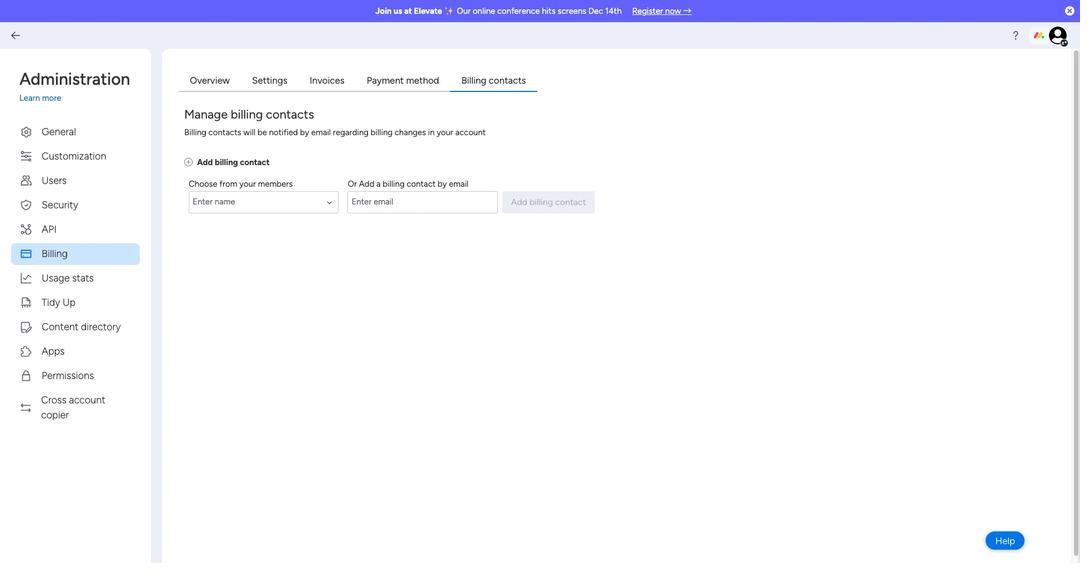 Task type: locate. For each thing, give the bounding box(es) containing it.
up
[[63, 297, 76, 309]]

billing up usage
[[42, 248, 68, 260]]

0 horizontal spatial add
[[197, 158, 213, 168]]

by inside manage billing contacts billing contacts will be notified by email regarding billing changes in your account
[[300, 127, 309, 137]]

your
[[437, 127, 453, 137], [239, 179, 256, 189]]

0 horizontal spatial account
[[69, 394, 105, 407]]

payment
[[367, 75, 404, 86]]

online
[[473, 6, 495, 16]]

add right dapulse plus icon
[[197, 158, 213, 168]]

1 vertical spatial account
[[69, 394, 105, 407]]

settings
[[252, 75, 288, 86]]

elevate
[[414, 6, 442, 16]]

hits
[[542, 6, 556, 16]]

overview link
[[179, 71, 241, 92]]

1 vertical spatial billing
[[184, 127, 206, 137]]

general button
[[11, 121, 140, 143]]

0 vertical spatial account
[[455, 127, 486, 137]]

back to workspace image
[[10, 30, 21, 41]]

0 horizontal spatial your
[[239, 179, 256, 189]]

tidy up
[[42, 297, 76, 309]]

contact
[[240, 158, 270, 168], [407, 179, 436, 189]]

cross
[[41, 394, 67, 407]]

billing
[[461, 75, 487, 86], [184, 127, 206, 137], [42, 248, 68, 260]]

1 horizontal spatial email
[[449, 179, 469, 189]]

your right from at the left top
[[239, 179, 256, 189]]

billing down manage
[[184, 127, 206, 137]]

0 horizontal spatial email
[[311, 127, 331, 137]]

2 horizontal spatial billing
[[461, 75, 487, 86]]

changes
[[395, 127, 426, 137]]

permissions button
[[11, 366, 140, 387]]

0 vertical spatial your
[[437, 127, 453, 137]]

administration learn more
[[19, 69, 130, 103]]

invoices link
[[299, 71, 356, 92]]

billing for billing
[[42, 248, 68, 260]]

0 horizontal spatial by
[[300, 127, 309, 137]]

choose
[[189, 179, 217, 189]]

be
[[258, 127, 267, 137]]

help image
[[1010, 30, 1021, 41]]

your right in
[[437, 127, 453, 137]]

2 horizontal spatial contacts
[[489, 75, 526, 86]]

1 horizontal spatial contact
[[407, 179, 436, 189]]

apps
[[42, 346, 65, 358]]

customization button
[[11, 146, 140, 167]]

1 vertical spatial add
[[359, 179, 374, 189]]

administration
[[19, 69, 130, 89]]

more
[[42, 93, 61, 103]]

jacob simon image
[[1049, 27, 1067, 44]]

0 vertical spatial billing
[[461, 75, 487, 86]]

usage
[[42, 272, 70, 284]]

customization
[[42, 150, 106, 162]]

1 horizontal spatial account
[[455, 127, 486, 137]]

1 horizontal spatial add
[[359, 179, 374, 189]]

1 vertical spatial contacts
[[266, 107, 314, 122]]

billing right the method
[[461, 75, 487, 86]]

at
[[404, 6, 412, 16]]

1 vertical spatial by
[[438, 179, 447, 189]]

email up enter email "text field"
[[449, 179, 469, 189]]

api
[[42, 223, 57, 236]]

payment method
[[367, 75, 439, 86]]

dec
[[589, 6, 603, 16]]

choose from your members
[[189, 179, 293, 189]]

users
[[42, 175, 67, 187]]

permissions
[[42, 370, 94, 382]]

manage billing contacts billing contacts will be notified by email regarding billing changes in your account
[[184, 107, 486, 137]]

will
[[243, 127, 256, 137]]

contact up enter email "text field"
[[407, 179, 436, 189]]

regarding
[[333, 127, 369, 137]]

0 vertical spatial contacts
[[489, 75, 526, 86]]

2 vertical spatial billing
[[42, 248, 68, 260]]

billing inside button
[[42, 248, 68, 260]]

→
[[683, 6, 692, 16]]

1 horizontal spatial billing
[[184, 127, 206, 137]]

0 horizontal spatial billing
[[42, 248, 68, 260]]

billing up from at the left top
[[215, 158, 238, 168]]

billing
[[231, 107, 263, 122], [371, 127, 393, 137], [215, 158, 238, 168], [383, 179, 405, 189]]

join us at elevate ✨ our online conference hits screens dec 14th
[[375, 6, 622, 16]]

account
[[455, 127, 486, 137], [69, 394, 105, 407]]

0 vertical spatial add
[[197, 158, 213, 168]]

1 vertical spatial your
[[239, 179, 256, 189]]

account right in
[[455, 127, 486, 137]]

0 vertical spatial contact
[[240, 158, 270, 168]]

by
[[300, 127, 309, 137], [438, 179, 447, 189]]

contacts
[[489, 75, 526, 86], [266, 107, 314, 122], [208, 127, 241, 137]]

add left a
[[359, 179, 374, 189]]

tidy
[[42, 297, 60, 309]]

None text field
[[189, 191, 339, 213]]

by right notified
[[300, 127, 309, 137]]

1 horizontal spatial your
[[437, 127, 453, 137]]

1 vertical spatial email
[[449, 179, 469, 189]]

register now → link
[[632, 6, 692, 16]]

cross account copier
[[41, 394, 105, 422]]

by up enter email "text field"
[[438, 179, 447, 189]]

invoices
[[310, 75, 345, 86]]

from
[[220, 179, 237, 189]]

contacts inside the billing contacts link
[[489, 75, 526, 86]]

0 vertical spatial email
[[311, 127, 331, 137]]

email
[[311, 127, 331, 137], [449, 179, 469, 189]]

Enter name text field
[[189, 191, 339, 213]]

Enter email text field
[[348, 191, 498, 213]]

dapulse plus image
[[184, 158, 193, 168]]

account inside manage billing contacts billing contacts will be notified by email regarding billing changes in your account
[[455, 127, 486, 137]]

conference
[[497, 6, 540, 16]]

2 vertical spatial contacts
[[208, 127, 241, 137]]

email left regarding on the left of page
[[311, 127, 331, 137]]

add
[[197, 158, 213, 168], [359, 179, 374, 189]]

contact up choose from your members at the top of page
[[240, 158, 270, 168]]

or
[[348, 179, 357, 189]]

0 vertical spatial by
[[300, 127, 309, 137]]

or add a billing contact by email
[[348, 179, 469, 189]]

account down permissions button
[[69, 394, 105, 407]]

join
[[375, 6, 392, 16]]

1 horizontal spatial contacts
[[266, 107, 314, 122]]



Task type: vqa. For each thing, say whether or not it's contained in the screenshot.
SECURITY
yes



Task type: describe. For each thing, give the bounding box(es) containing it.
stats
[[72, 272, 94, 284]]

general
[[42, 126, 76, 138]]

billing for billing contacts
[[461, 75, 487, 86]]

billing right a
[[383, 179, 405, 189]]

content directory button
[[11, 317, 140, 338]]

billing contacts
[[461, 75, 526, 86]]

users button
[[11, 170, 140, 192]]

register now →
[[632, 6, 692, 16]]

learn
[[19, 93, 40, 103]]

cross account copier button
[[11, 390, 140, 427]]

notified
[[269, 127, 298, 137]]

billing button
[[11, 243, 140, 265]]

method
[[406, 75, 439, 86]]

content
[[42, 321, 78, 333]]

in
[[428, 127, 435, 137]]

✨
[[444, 6, 455, 16]]

help
[[995, 536, 1015, 547]]

your inside manage billing contacts billing contacts will be notified by email regarding billing changes in your account
[[437, 127, 453, 137]]

members
[[258, 179, 293, 189]]

usage stats button
[[11, 268, 140, 289]]

screens
[[558, 6, 587, 16]]

1 vertical spatial contact
[[407, 179, 436, 189]]

overview
[[190, 75, 230, 86]]

settings link
[[241, 71, 299, 92]]

manage
[[184, 107, 228, 122]]

register
[[632, 6, 663, 16]]

now
[[665, 6, 681, 16]]

learn more link
[[19, 92, 140, 105]]

billing left 'changes'
[[371, 127, 393, 137]]

account inside cross account copier
[[69, 394, 105, 407]]

billing up the will
[[231, 107, 263, 122]]

0 horizontal spatial contacts
[[208, 127, 241, 137]]

0 horizontal spatial contact
[[240, 158, 270, 168]]

a
[[376, 179, 381, 189]]

usage stats
[[42, 272, 94, 284]]

apps button
[[11, 341, 140, 363]]

directory
[[81, 321, 121, 333]]

security
[[42, 199, 78, 211]]

security button
[[11, 195, 140, 216]]

billing inside manage billing contacts billing contacts will be notified by email regarding billing changes in your account
[[184, 127, 206, 137]]

our
[[457, 6, 471, 16]]

tidy up button
[[11, 292, 140, 314]]

14th
[[605, 6, 622, 16]]

api button
[[11, 219, 140, 241]]

us
[[394, 6, 402, 16]]

help button
[[986, 532, 1025, 551]]

1 horizontal spatial by
[[438, 179, 447, 189]]

email inside manage billing contacts billing contacts will be notified by email regarding billing changes in your account
[[311, 127, 331, 137]]

copier
[[41, 409, 69, 422]]

billing contacts link
[[450, 71, 537, 92]]

content directory
[[42, 321, 121, 333]]

payment method link
[[356, 71, 450, 92]]

add billing contact
[[197, 158, 270, 168]]



